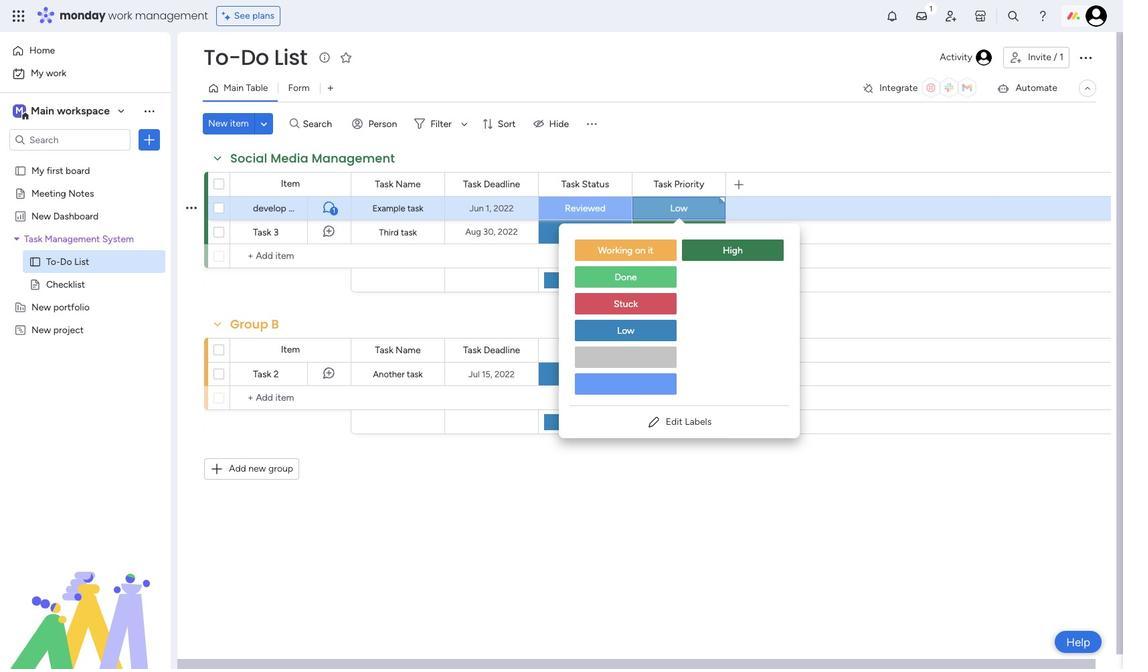 Task type: vqa. For each thing, say whether or not it's contained in the screenshot.
top Status
yes



Task type: describe. For each thing, give the bounding box(es) containing it.
task status for second task status field from the bottom of the page
[[562, 179, 610, 190]]

0 vertical spatial low
[[671, 203, 688, 214]]

3
[[274, 227, 279, 238]]

edit labels button
[[570, 412, 790, 433]]

2 task priority from the top
[[654, 345, 705, 356]]

To-Do List field
[[200, 42, 311, 72]]

home link
[[8, 40, 163, 62]]

invite
[[1029, 52, 1052, 63]]

caret down image
[[14, 234, 19, 243]]

1 vertical spatial option
[[575, 347, 677, 368]]

task 2
[[253, 369, 279, 380]]

deadline for 1st task deadline 'field' from the bottom
[[484, 345, 521, 356]]

social media management
[[230, 150, 395, 167]]

2 priority from the top
[[675, 345, 705, 356]]

task 3
[[253, 227, 279, 238]]

done
[[615, 272, 637, 283]]

filter button
[[409, 113, 473, 135]]

see
[[234, 10, 250, 21]]

activity
[[941, 52, 973, 63]]

2 task name field from the top
[[372, 343, 424, 358]]

2022 for jul 15, 2022
[[495, 369, 515, 379]]

monday
[[60, 8, 106, 23]]

show board description image
[[317, 51, 333, 64]]

new
[[249, 464, 266, 475]]

jun 1, 2022
[[470, 203, 514, 213]]

meeting
[[31, 188, 66, 199]]

group b
[[230, 316, 279, 333]]

task for 1st the task name field from the top
[[375, 179, 394, 190]]

to-do list inside list box
[[46, 256, 89, 267]]

name for 1st the task name field from the bottom of the page
[[396, 345, 421, 356]]

help
[[1067, 636, 1091, 649]]

aug
[[466, 227, 482, 237]]

task for 1st task deadline 'field' from the bottom
[[463, 345, 482, 356]]

Group B field
[[227, 316, 283, 334]]

menu image
[[586, 117, 599, 131]]

public board image for meeting notes
[[14, 187, 27, 200]]

example
[[373, 204, 406, 214]]

working on it
[[598, 245, 654, 257]]

kendall parks image
[[1086, 5, 1108, 27]]

2 completed from the top
[[562, 369, 609, 380]]

third
[[379, 227, 399, 237]]

portfolio
[[53, 301, 90, 313]]

meeting notes
[[31, 188, 94, 199]]

public board image for my first board
[[14, 164, 27, 177]]

2 task deadline from the top
[[463, 345, 521, 356]]

list inside list box
[[74, 256, 89, 267]]

automate button
[[992, 78, 1064, 99]]

task status for 2nd task status field from the top
[[562, 345, 610, 356]]

activity button
[[935, 47, 999, 68]]

options image
[[186, 191, 197, 225]]

to- inside list box
[[46, 256, 60, 267]]

my work
[[31, 68, 66, 79]]

0 vertical spatial option
[[0, 158, 171, 161]]

third task
[[379, 227, 417, 237]]

1,
[[486, 203, 492, 213]]

reviewed
[[565, 203, 606, 214]]

1 priority from the top
[[675, 179, 705, 190]]

home
[[29, 45, 55, 56]]

task for first task priority field from the bottom
[[654, 345, 673, 356]]

my for my first board
[[31, 165, 44, 176]]

workspace image
[[13, 104, 26, 119]]

1 task name field from the top
[[372, 177, 424, 192]]

monday work management
[[60, 8, 208, 23]]

2 status from the top
[[582, 345, 610, 356]]

another task
[[373, 370, 423, 380]]

task for second task status field from the bottom of the page
[[562, 179, 580, 190]]

integrate button
[[857, 74, 987, 102]]

stuck option
[[575, 293, 677, 316]]

1 task status field from the top
[[558, 177, 613, 192]]

Search in workspace field
[[28, 132, 112, 148]]

30,
[[484, 227, 496, 237]]

board
[[66, 165, 90, 176]]

sort
[[498, 118, 516, 130]]

jun
[[470, 203, 484, 213]]

1 horizontal spatial options image
[[1078, 50, 1094, 66]]

main table button
[[203, 78, 278, 99]]

add
[[229, 464, 246, 475]]

task for 1st the task name field from the bottom of the page
[[375, 345, 394, 356]]

another
[[373, 370, 405, 380]]

angle down image
[[261, 119, 267, 129]]

0 horizontal spatial options image
[[143, 133, 156, 147]]

my first board
[[31, 165, 90, 176]]

see plans button
[[216, 6, 281, 26]]

table
[[246, 82, 268, 94]]

social
[[230, 150, 268, 167]]

item
[[230, 118, 249, 129]]

form button
[[278, 78, 320, 99]]

low for completed
[[671, 369, 688, 380]]

new project
[[31, 324, 84, 336]]

Social Media Management field
[[227, 150, 399, 167]]

list box containing my first board
[[0, 156, 171, 522]]

0 vertical spatial do
[[241, 42, 269, 72]]

done option
[[575, 267, 677, 289]]

0 vertical spatial high
[[670, 226, 690, 238]]

public board image for checklist
[[29, 278, 42, 291]]

group
[[269, 464, 293, 475]]

notifications image
[[886, 9, 900, 23]]

1 task deadline from the top
[[463, 179, 521, 190]]

new portfolio
[[31, 301, 90, 313]]

a
[[289, 203, 294, 214]]

workspace options image
[[143, 104, 156, 118]]

hide button
[[528, 113, 577, 135]]

list box containing working on it
[[559, 229, 800, 406]]

item for media
[[281, 178, 300, 190]]

low option
[[575, 320, 677, 343]]

task name for 1st the task name field from the bottom of the page
[[375, 345, 421, 356]]

2022 for jun 1, 2022
[[494, 203, 514, 213]]

group
[[230, 316, 268, 333]]

management inside social media management field
[[312, 150, 395, 167]]



Task type: locate. For each thing, give the bounding box(es) containing it.
v2 search image
[[290, 116, 300, 131]]

1 vertical spatial to-do list
[[46, 256, 89, 267]]

edit labels
[[666, 417, 712, 428]]

2 task status field from the top
[[558, 343, 613, 358]]

labels
[[685, 417, 712, 428]]

to-do list
[[204, 42, 308, 72], [46, 256, 89, 267]]

option
[[0, 158, 171, 161], [575, 347, 677, 368], [575, 374, 677, 395]]

1 horizontal spatial public board image
[[29, 255, 42, 268]]

0 vertical spatial task status
[[562, 179, 610, 190]]

0 vertical spatial task name
[[375, 179, 421, 190]]

task name
[[375, 179, 421, 190], [375, 345, 421, 356]]

high option
[[683, 240, 784, 263]]

options image down workspace options image
[[143, 133, 156, 147]]

2 name from the top
[[396, 345, 421, 356]]

task for second task deadline 'field' from the bottom of the page
[[463, 179, 482, 190]]

1 horizontal spatial list box
[[559, 229, 800, 406]]

2 vertical spatial low
[[671, 369, 688, 380]]

working on it option
[[575, 240, 677, 263]]

priority
[[675, 179, 705, 190], [675, 345, 705, 356]]

options image right the / on the right top of the page
[[1078, 50, 1094, 66]]

task name up example task
[[375, 179, 421, 190]]

1 horizontal spatial main
[[224, 82, 244, 94]]

select product image
[[12, 9, 25, 23]]

0 horizontal spatial work
[[46, 68, 66, 79]]

public board image down 'task management system'
[[29, 255, 42, 268]]

monday marketplace image
[[975, 9, 988, 23]]

1 vertical spatial task deadline field
[[460, 343, 524, 358]]

new item button
[[203, 113, 254, 135]]

main inside button
[[224, 82, 244, 94]]

1 vertical spatial deadline
[[484, 345, 521, 356]]

1 horizontal spatial to-do list
[[204, 42, 308, 72]]

2 task name from the top
[[375, 345, 421, 356]]

item for b
[[281, 344, 300, 356]]

automate
[[1016, 82, 1058, 94]]

1 vertical spatial 2022
[[498, 227, 518, 237]]

1 vertical spatial public board image
[[29, 255, 42, 268]]

0 horizontal spatial main
[[31, 104, 54, 117]]

1 horizontal spatial do
[[241, 42, 269, 72]]

1 vertical spatial task priority field
[[651, 343, 708, 358]]

working
[[598, 245, 633, 257]]

do inside list box
[[60, 256, 72, 267]]

task right example
[[408, 204, 424, 214]]

1 task deadline field from the top
[[460, 177, 524, 192]]

Search field
[[300, 115, 340, 133]]

0 horizontal spatial list
[[74, 256, 89, 267]]

main right workspace image on the top of the page
[[31, 104, 54, 117]]

do
[[241, 42, 269, 72], [60, 256, 72, 267]]

item up a
[[281, 178, 300, 190]]

public board image
[[14, 164, 27, 177], [29, 278, 42, 291]]

form
[[288, 82, 310, 94]]

1 vertical spatial 1
[[333, 207, 336, 215]]

0 vertical spatial list
[[274, 42, 308, 72]]

0 vertical spatial work
[[108, 8, 132, 23]]

1 vertical spatial priority
[[675, 345, 705, 356]]

to-do list up table
[[204, 42, 308, 72]]

task management system
[[24, 233, 134, 244]]

develop a strategy
[[253, 203, 331, 214]]

project
[[53, 324, 84, 336]]

checklist
[[46, 279, 85, 290]]

to-
[[204, 42, 241, 72], [46, 256, 60, 267]]

1 vertical spatial task name field
[[372, 343, 424, 358]]

2 task deadline field from the top
[[460, 343, 524, 358]]

high inside option
[[723, 245, 743, 257]]

2 vertical spatial option
[[575, 374, 677, 395]]

invite / 1 button
[[1004, 47, 1070, 68]]

main table
[[224, 82, 268, 94]]

0 horizontal spatial to-
[[46, 256, 60, 267]]

1 horizontal spatial list
[[274, 42, 308, 72]]

do up table
[[241, 42, 269, 72]]

add to favorites image
[[340, 51, 353, 64]]

0 vertical spatial task name field
[[372, 177, 424, 192]]

1 horizontal spatial public board image
[[29, 278, 42, 291]]

1 vertical spatial task status field
[[558, 343, 613, 358]]

add view image
[[328, 83, 333, 93]]

task status up reviewed
[[562, 179, 610, 190]]

0 vertical spatial 1
[[1060, 52, 1064, 63]]

0 horizontal spatial to-do list
[[46, 256, 89, 267]]

0 vertical spatial task priority
[[654, 179, 705, 190]]

arrow down image
[[457, 116, 473, 132]]

work for my
[[46, 68, 66, 79]]

1 vertical spatial do
[[60, 256, 72, 267]]

b
[[272, 316, 279, 333]]

deadline
[[484, 179, 521, 190], [484, 345, 521, 356]]

1 horizontal spatial work
[[108, 8, 132, 23]]

0 vertical spatial task
[[408, 204, 424, 214]]

1 vertical spatial status
[[582, 345, 610, 356]]

new inside button
[[208, 118, 228, 129]]

0 vertical spatial deadline
[[484, 179, 521, 190]]

2 deadline from the top
[[484, 345, 521, 356]]

sort button
[[477, 113, 524, 135]]

dashboard
[[53, 210, 99, 222]]

task deadline field up 'jun 1, 2022'
[[460, 177, 524, 192]]

work inside option
[[46, 68, 66, 79]]

task status field up reviewed
[[558, 177, 613, 192]]

completed
[[562, 226, 609, 238], [562, 369, 609, 380]]

list down 'task management system'
[[74, 256, 89, 267]]

to-do list up checklist
[[46, 256, 89, 267]]

item down group b field
[[281, 344, 300, 356]]

edit
[[666, 417, 683, 428]]

1 vertical spatial task
[[401, 227, 417, 237]]

task status
[[562, 179, 610, 190], [562, 345, 610, 356]]

public board image for to-do list
[[29, 255, 42, 268]]

1 name from the top
[[396, 179, 421, 190]]

management
[[312, 150, 395, 167], [45, 233, 100, 244]]

help button
[[1056, 632, 1102, 654]]

task name for 1st the task name field from the top
[[375, 179, 421, 190]]

my work link
[[8, 63, 163, 84]]

0 vertical spatial name
[[396, 179, 421, 190]]

0 vertical spatial task status field
[[558, 177, 613, 192]]

low inside low option
[[617, 326, 635, 337]]

1 vertical spatial list
[[74, 256, 89, 267]]

lottie animation element
[[0, 535, 171, 670]]

1 inside 1 button
[[333, 207, 336, 215]]

1 vertical spatial high
[[723, 245, 743, 257]]

work down home on the top
[[46, 68, 66, 79]]

1 vertical spatial completed
[[562, 369, 609, 380]]

name up example task
[[396, 179, 421, 190]]

0 vertical spatial task deadline field
[[460, 177, 524, 192]]

1 vertical spatial to-
[[46, 256, 60, 267]]

new for new dashboard
[[31, 210, 51, 222]]

1 vertical spatial task deadline
[[463, 345, 521, 356]]

2022 right the 30,
[[498, 227, 518, 237]]

on
[[635, 245, 646, 257]]

2 vertical spatial task
[[407, 370, 423, 380]]

main for main table
[[224, 82, 244, 94]]

management
[[135, 8, 208, 23]]

new for new project
[[31, 324, 51, 336]]

list box
[[0, 156, 171, 522], [559, 229, 800, 406]]

0 horizontal spatial public board image
[[14, 187, 27, 200]]

task deadline up 'jun 1, 2022'
[[463, 179, 521, 190]]

+ Add item text field
[[237, 248, 346, 265]]

to- up main table button
[[204, 42, 241, 72]]

task for another task
[[407, 370, 423, 380]]

strategy
[[296, 203, 331, 214]]

filter
[[431, 118, 452, 130]]

system
[[102, 233, 134, 244]]

1 vertical spatial task name
[[375, 345, 421, 356]]

hide
[[550, 118, 569, 130]]

2 item from the top
[[281, 344, 300, 356]]

main inside workspace selection element
[[31, 104, 54, 117]]

1 image
[[926, 1, 938, 16]]

1 horizontal spatial management
[[312, 150, 395, 167]]

1 deadline from the top
[[484, 179, 521, 190]]

work for monday
[[108, 8, 132, 23]]

status up reviewed
[[582, 179, 610, 190]]

name for 1st the task name field from the top
[[396, 179, 421, 190]]

new dashboard
[[31, 210, 99, 222]]

public board image
[[14, 187, 27, 200], [29, 255, 42, 268]]

0 vertical spatial main
[[224, 82, 244, 94]]

help image
[[1037, 9, 1050, 23]]

new for new portfolio
[[31, 301, 51, 313]]

management down person popup button
[[312, 150, 395, 167]]

media
[[271, 150, 309, 167]]

task deadline up jul 15, 2022 on the left
[[463, 345, 521, 356]]

0 vertical spatial priority
[[675, 179, 705, 190]]

0 vertical spatial to-
[[204, 42, 241, 72]]

my left first
[[31, 165, 44, 176]]

2
[[274, 369, 279, 380]]

task status down low option
[[562, 345, 610, 356]]

task deadline field up jul 15, 2022 on the left
[[460, 343, 524, 358]]

1 horizontal spatial to-
[[204, 42, 241, 72]]

Task Status field
[[558, 177, 613, 192], [558, 343, 613, 358]]

0 vertical spatial completed
[[562, 226, 609, 238]]

task
[[408, 204, 424, 214], [401, 227, 417, 237], [407, 370, 423, 380]]

Task Name field
[[372, 177, 424, 192], [372, 343, 424, 358]]

see plans
[[234, 10, 275, 21]]

1 vertical spatial work
[[46, 68, 66, 79]]

main left table
[[224, 82, 244, 94]]

home option
[[8, 40, 163, 62]]

2 task status from the top
[[562, 345, 610, 356]]

main workspace
[[31, 104, 110, 117]]

low
[[671, 203, 688, 214], [617, 326, 635, 337], [671, 369, 688, 380]]

do up checklist
[[60, 256, 72, 267]]

new left item
[[208, 118, 228, 129]]

1 vertical spatial task status
[[562, 345, 610, 356]]

main
[[224, 82, 244, 94], [31, 104, 54, 117]]

1 task name from the top
[[375, 179, 421, 190]]

2022 for aug 30, 2022
[[498, 227, 518, 237]]

2022 right 1,
[[494, 203, 514, 213]]

1 button
[[307, 196, 351, 220]]

task name field up example task
[[372, 177, 424, 192]]

2 task priority field from the top
[[651, 343, 708, 358]]

1 status from the top
[[582, 179, 610, 190]]

1 task priority field from the top
[[651, 177, 708, 192]]

my down home on the top
[[31, 68, 44, 79]]

/
[[1054, 52, 1058, 63]]

m
[[15, 105, 23, 117]]

invite members image
[[945, 9, 958, 23]]

new right public dashboard icon
[[31, 210, 51, 222]]

0 horizontal spatial public board image
[[14, 164, 27, 177]]

1 task status from the top
[[562, 179, 610, 190]]

0 horizontal spatial management
[[45, 233, 100, 244]]

new for new item
[[208, 118, 228, 129]]

person button
[[347, 113, 405, 135]]

deadline up jul 15, 2022 on the left
[[484, 345, 521, 356]]

2022
[[494, 203, 514, 213], [498, 227, 518, 237], [495, 369, 515, 379]]

new item
[[208, 118, 249, 129]]

notes
[[68, 188, 94, 199]]

management down dashboard
[[45, 233, 100, 244]]

completed down reviewed
[[562, 226, 609, 238]]

1 vertical spatial task priority
[[654, 345, 705, 356]]

deadline for second task deadline 'field' from the bottom of the page
[[484, 179, 521, 190]]

1 inside invite / 1 button
[[1060, 52, 1064, 63]]

completed down low option
[[562, 369, 609, 380]]

1 horizontal spatial 1
[[1060, 52, 1064, 63]]

first
[[47, 165, 63, 176]]

1 vertical spatial item
[[281, 344, 300, 356]]

to- up checklist
[[46, 256, 60, 267]]

update feed image
[[916, 9, 929, 23]]

1 vertical spatial name
[[396, 345, 421, 356]]

task right the third
[[401, 227, 417, 237]]

1 item from the top
[[281, 178, 300, 190]]

main for main workspace
[[31, 104, 54, 117]]

integrate
[[880, 82, 919, 94]]

management inside list box
[[45, 233, 100, 244]]

1 vertical spatial low
[[617, 326, 635, 337]]

0 vertical spatial item
[[281, 178, 300, 190]]

my inside option
[[31, 68, 44, 79]]

task inside list box
[[24, 233, 42, 244]]

my
[[31, 68, 44, 79], [31, 165, 44, 176]]

1 vertical spatial management
[[45, 233, 100, 244]]

0 horizontal spatial list box
[[0, 156, 171, 522]]

1 vertical spatial options image
[[143, 133, 156, 147]]

public board image up public dashboard icon
[[14, 187, 27, 200]]

lottie animation image
[[0, 535, 171, 670]]

task for third task
[[401, 227, 417, 237]]

0 vertical spatial task priority field
[[651, 177, 708, 192]]

add new group button
[[204, 459, 299, 480]]

plans
[[253, 10, 275, 21]]

0 vertical spatial my
[[31, 68, 44, 79]]

task
[[375, 179, 394, 190], [463, 179, 482, 190], [562, 179, 580, 190], [654, 179, 673, 190], [253, 227, 271, 238], [24, 233, 42, 244], [375, 345, 394, 356], [463, 345, 482, 356], [562, 345, 580, 356], [654, 345, 673, 356], [253, 369, 271, 380]]

status
[[582, 179, 610, 190], [582, 345, 610, 356]]

collapse board header image
[[1083, 83, 1094, 94]]

person
[[369, 118, 397, 130]]

1 vertical spatial main
[[31, 104, 54, 117]]

task priority
[[654, 179, 705, 190], [654, 345, 705, 356]]

1 completed from the top
[[562, 226, 609, 238]]

my work option
[[8, 63, 163, 84]]

Task Priority field
[[651, 177, 708, 192], [651, 343, 708, 358]]

task for 1st task priority field from the top
[[654, 179, 673, 190]]

aug 30, 2022
[[466, 227, 518, 237]]

jul 15, 2022
[[469, 369, 515, 379]]

list up form
[[274, 42, 308, 72]]

1 right strategy
[[333, 207, 336, 215]]

add new group
[[229, 464, 293, 475]]

task status field down low option
[[558, 343, 613, 358]]

item
[[281, 178, 300, 190], [281, 344, 300, 356]]

my for my work
[[31, 68, 44, 79]]

new left project
[[31, 324, 51, 336]]

1 task priority from the top
[[654, 179, 705, 190]]

task right another
[[407, 370, 423, 380]]

0 vertical spatial public board image
[[14, 187, 27, 200]]

task name field up 'another task' at the left bottom of page
[[372, 343, 424, 358]]

high
[[670, 226, 690, 238], [723, 245, 743, 257]]

15,
[[482, 369, 493, 379]]

0 vertical spatial task deadline
[[463, 179, 521, 190]]

0 vertical spatial management
[[312, 150, 395, 167]]

1 horizontal spatial high
[[723, 245, 743, 257]]

new up new project at left
[[31, 301, 51, 313]]

0 vertical spatial public board image
[[14, 164, 27, 177]]

develop
[[253, 203, 287, 214]]

0 vertical spatial status
[[582, 179, 610, 190]]

task for 2nd task status field from the top
[[562, 345, 580, 356]]

options image
[[1078, 50, 1094, 66], [143, 133, 156, 147]]

Task Deadline field
[[460, 177, 524, 192], [460, 343, 524, 358]]

low for working on it
[[617, 326, 635, 337]]

2022 right 15,
[[495, 369, 515, 379]]

status down low option
[[582, 345, 610, 356]]

2 vertical spatial 2022
[[495, 369, 515, 379]]

0 vertical spatial 2022
[[494, 203, 514, 213]]

task for example task
[[408, 204, 424, 214]]

+ Add item text field
[[237, 390, 346, 407]]

stuck
[[614, 299, 638, 310]]

1
[[1060, 52, 1064, 63], [333, 207, 336, 215]]

workspace selection element
[[13, 103, 112, 121]]

invite / 1
[[1029, 52, 1064, 63]]

work right monday
[[108, 8, 132, 23]]

public board image left first
[[14, 164, 27, 177]]

0 horizontal spatial do
[[60, 256, 72, 267]]

public board image left checklist
[[29, 278, 42, 291]]

name up 'another task' at the left bottom of page
[[396, 345, 421, 356]]

it
[[648, 245, 654, 257]]

1 vertical spatial public board image
[[29, 278, 42, 291]]

public dashboard image
[[14, 210, 27, 222]]

deadline up 'jun 1, 2022'
[[484, 179, 521, 190]]

0 vertical spatial options image
[[1078, 50, 1094, 66]]

task name up 'another task' at the left bottom of page
[[375, 345, 421, 356]]

new
[[208, 118, 228, 129], [31, 210, 51, 222], [31, 301, 51, 313], [31, 324, 51, 336]]

0 horizontal spatial 1
[[333, 207, 336, 215]]

example task
[[373, 204, 424, 214]]

0 vertical spatial to-do list
[[204, 42, 308, 72]]

1 right the / on the right top of the page
[[1060, 52, 1064, 63]]

0 horizontal spatial high
[[670, 226, 690, 238]]

workspace
[[57, 104, 110, 117]]

1 vertical spatial my
[[31, 165, 44, 176]]

search everything image
[[1007, 9, 1021, 23]]



